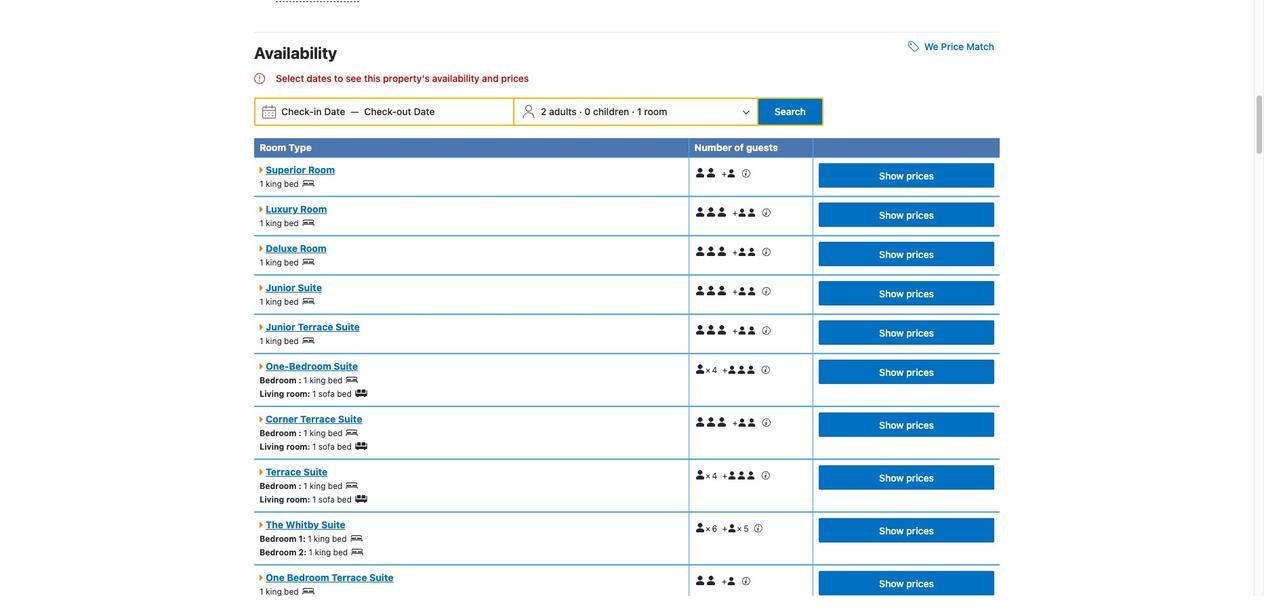 Task type: locate. For each thing, give the bounding box(es) containing it.
check- down select
[[281, 106, 314, 117]]

prices
[[501, 73, 529, 84], [906, 170, 934, 182], [906, 209, 934, 221], [906, 249, 934, 260], [906, 288, 934, 299], [906, 327, 934, 339], [906, 367, 934, 378], [906, 419, 934, 431], [906, 472, 934, 484], [906, 525, 934, 537], [906, 578, 934, 590]]

king down deluxe
[[266, 258, 282, 268]]

show prices for junior suite
[[879, 288, 934, 299]]

bedroom 2 :
[[260, 548, 307, 558]]

5 3 adults, 2 children element from the top
[[694, 413, 771, 428]]

1 vertical spatial junior
[[266, 321, 295, 333]]

1 show prices button from the top
[[819, 163, 994, 188]]

king
[[266, 179, 282, 189], [266, 218, 282, 229], [266, 258, 282, 268], [266, 297, 282, 307], [266, 336, 282, 346], [310, 376, 326, 386], [310, 429, 326, 439], [310, 481, 326, 492], [314, 534, 330, 544], [315, 548, 331, 558]]

select
[[276, 73, 304, 84]]

+ for deluxe room
[[732, 247, 738, 257]]

0 vertical spatial 2 adults, 1 child element
[[694, 163, 751, 179]]

living up the
[[260, 495, 284, 505]]

room for one-bedroom suite
[[286, 389, 307, 399]]

bedroom down terrace suite link
[[260, 481, 297, 492]]

×
[[705, 365, 710, 375], [705, 471, 710, 481], [705, 524, 710, 534], [737, 524, 742, 534]]

room
[[644, 106, 667, 117], [286, 389, 307, 399], [286, 442, 307, 452], [286, 495, 307, 505]]

2 living room : from the top
[[260, 442, 310, 452]]

2 vertical spatial 1 sofa bed
[[312, 495, 352, 505]]

1 up the whitby suite
[[312, 495, 316, 505]]

select dates to see this property's availability and prices region
[[254, 71, 1000, 87]]

room for terrace suite
[[286, 495, 307, 505]]

0 vertical spatial sofa
[[318, 389, 335, 399]]

the whitby suite
[[266, 519, 345, 531]]

2 adults, 1 child element down 6
[[694, 572, 751, 587]]

0
[[585, 106, 591, 117]]

one-
[[266, 361, 289, 372]]

4 show from the top
[[879, 288, 904, 299]]

room down select dates to see this property's availability and prices region
[[644, 106, 667, 117]]

1 horizontal spatial 2
[[541, 106, 547, 117]]

see
[[346, 73, 362, 84]]

2
[[541, 106, 547, 117], [299, 548, 304, 558]]

terrace
[[298, 321, 333, 333], [300, 414, 336, 425], [266, 466, 301, 478], [332, 572, 367, 584]]

availability
[[254, 44, 337, 63]]

0 vertical spatial 4 adults, 3 children element
[[694, 360, 771, 375]]

show prices button for one-bedroom suite
[[819, 360, 994, 384]]

1 right children
[[637, 106, 642, 117]]

prices for junior suite
[[906, 288, 934, 299]]

1 4 adults, 3 children element from the top
[[694, 360, 771, 375]]

sofa up the whitby suite
[[318, 495, 335, 505]]

availability
[[432, 73, 479, 84]]

: down corner terrace suite link at the bottom
[[299, 429, 301, 439]]

1 horizontal spatial check-
[[364, 106, 397, 117]]

1 show from the top
[[879, 170, 904, 182]]

2 sofa from the top
[[318, 442, 335, 452]]

living down corner
[[260, 442, 284, 452]]

room right "luxury"
[[300, 203, 327, 215]]

room up terrace suite in the bottom left of the page
[[286, 442, 307, 452]]

room up corner terrace suite link at the bottom
[[286, 389, 307, 399]]

2 show prices button from the top
[[819, 203, 994, 227]]

luxury room
[[266, 203, 327, 215]]

room down type
[[308, 164, 335, 176]]

king down superior
[[266, 179, 282, 189]]

prices for the whitby suite
[[906, 525, 934, 537]]

1 vertical spatial 1 sofa bed
[[312, 442, 352, 452]]

0 horizontal spatial ·
[[579, 106, 582, 117]]

date right 'out'
[[414, 106, 435, 117]]

3 bedroom : from the top
[[260, 481, 301, 492]]

1 sofa bed
[[312, 389, 352, 399], [312, 442, 352, 452], [312, 495, 352, 505]]

2 left adults
[[541, 106, 547, 117]]

0 vertical spatial junior
[[266, 282, 295, 294]]

one-bedroom suite link
[[260, 361, 358, 372]]

2 down bedroom 1 :
[[299, 548, 304, 558]]

3 show prices from the top
[[879, 249, 934, 260]]

2 × 4 from the top
[[705, 471, 717, 481]]

1 king bed down deluxe
[[260, 258, 299, 268]]

3 living room : from the top
[[260, 495, 310, 505]]

4
[[712, 365, 717, 375], [712, 471, 717, 481]]

show prices for terrace suite
[[879, 472, 934, 484]]

1 down junior terrace suite link
[[260, 336, 263, 346]]

deluxe room link
[[260, 243, 327, 254]]

1 show prices from the top
[[879, 170, 934, 182]]

room right deluxe
[[300, 243, 327, 254]]

2 bedroom : from the top
[[260, 429, 301, 439]]

sofa down corner terrace suite on the bottom
[[318, 442, 335, 452]]

1 living room : from the top
[[260, 389, 310, 399]]

2 adults, 1 child element for superior room
[[694, 163, 751, 179]]

junior
[[266, 282, 295, 294], [266, 321, 295, 333]]

9 show prices button from the top
[[819, 519, 994, 543]]

1 horizontal spatial date
[[414, 106, 435, 117]]

bedroom up bedroom 2 :
[[260, 534, 297, 544]]

1 king bed down "luxury"
[[260, 218, 299, 229]]

living room : up the
[[260, 495, 310, 505]]

7 show prices from the top
[[879, 419, 934, 431]]

the
[[266, 519, 283, 531]]

room
[[260, 142, 286, 153], [308, 164, 335, 176], [300, 203, 327, 215], [300, 243, 327, 254]]

2 vertical spatial living room :
[[260, 495, 310, 505]]

show prices for one-bedroom suite
[[879, 367, 934, 378]]

6 show from the top
[[879, 367, 904, 378]]

× 4
[[705, 365, 717, 375], [705, 471, 717, 481]]

2 4 from the top
[[712, 471, 717, 481]]

show for junior suite
[[879, 288, 904, 299]]

check-out date button
[[359, 100, 440, 124]]

4 show prices button from the top
[[819, 281, 994, 306]]

2 4 adults, 3 children element from the top
[[694, 466, 771, 481]]

3 show prices button from the top
[[819, 242, 994, 267]]

room up the whitby
[[286, 495, 307, 505]]

1 king bed
[[260, 179, 299, 189], [260, 218, 299, 229], [260, 258, 299, 268], [260, 297, 299, 307], [260, 336, 299, 346], [303, 376, 343, 386], [303, 429, 343, 439], [303, 481, 343, 492], [308, 534, 347, 544], [309, 548, 348, 558]]

0 horizontal spatial check-
[[281, 106, 314, 117]]

out
[[397, 106, 411, 117]]

1 down deluxe room link
[[260, 258, 263, 268]]

one-bedroom suite
[[266, 361, 358, 372]]

room up superior
[[260, 142, 286, 153]]

1 horizontal spatial ·
[[632, 106, 635, 117]]

guests
[[746, 142, 778, 153]]

in
[[314, 106, 322, 117]]

show prices button for corner terrace suite
[[819, 413, 994, 437]]

7 show prices button from the top
[[819, 413, 994, 437]]

check- right the —
[[364, 106, 397, 117]]

show prices button for deluxe room
[[819, 242, 994, 267]]

king down one-bedroom suite
[[310, 376, 326, 386]]

·
[[579, 106, 582, 117], [632, 106, 635, 117]]

prices for superior room
[[906, 170, 934, 182]]

3 adults, 2 children element
[[694, 203, 771, 218], [694, 242, 771, 257], [694, 281, 771, 297], [694, 321, 771, 336], [694, 413, 771, 428]]

superior room link
[[260, 164, 335, 176]]

· right children
[[632, 106, 635, 117]]

2 adults, 1 child element down number
[[694, 163, 751, 179]]

3 sofa from the top
[[318, 495, 335, 505]]

2 living from the top
[[260, 442, 284, 452]]

adults
[[549, 106, 577, 117]]

6 show prices from the top
[[879, 367, 934, 378]]

4 show prices from the top
[[879, 288, 934, 299]]

: down bedroom 1 :
[[304, 548, 307, 558]]

bedroom : for terrace
[[260, 481, 301, 492]]

1 king bed down junior suite "link" on the top of the page
[[260, 297, 299, 307]]

5 show prices button from the top
[[819, 321, 994, 345]]

1 down the whitby
[[299, 534, 303, 544]]

3 adults, 2 children element for junior terrace suite
[[694, 321, 771, 336]]

room for luxury room
[[300, 203, 327, 215]]

+ inside the 6 adults, 5 children element
[[722, 524, 727, 534]]

2 vertical spatial bedroom :
[[260, 481, 301, 492]]

living room : for terrace
[[260, 495, 310, 505]]

1 vertical spatial living
[[260, 442, 284, 452]]

one bedroom terrace suite
[[266, 572, 394, 584]]

1 sofa from the top
[[318, 389, 335, 399]]

+ for superior room
[[722, 168, 727, 179]]

bedroom : down one-
[[260, 376, 301, 386]]

5 show prices from the top
[[879, 327, 934, 339]]

1
[[637, 106, 642, 117], [260, 179, 263, 189], [260, 218, 263, 229], [260, 258, 263, 268], [260, 297, 263, 307], [260, 336, 263, 346], [303, 376, 307, 386], [312, 389, 316, 399], [303, 429, 307, 439], [312, 442, 316, 452], [303, 481, 307, 492], [312, 495, 316, 505], [299, 534, 303, 544], [308, 534, 311, 544], [309, 548, 312, 558]]

bedroom : for one-
[[260, 376, 301, 386]]

6 show prices button from the top
[[819, 360, 994, 384]]

2 show prices from the top
[[879, 209, 934, 221]]

8 show prices from the top
[[879, 472, 934, 484]]

6 adults, 5 children element
[[694, 519, 763, 534]]

0 horizontal spatial 2
[[299, 548, 304, 558]]

king down the whitby suite
[[314, 534, 330, 544]]

2 adults, 1 child element
[[694, 163, 751, 179], [694, 572, 751, 587]]

10 show prices button from the top
[[819, 572, 994, 596]]

1 sofa bed for suite
[[312, 495, 352, 505]]

3 show from the top
[[879, 249, 904, 260]]

check-in date button
[[276, 100, 351, 124]]

4 adults, 3 children element
[[694, 360, 771, 375], [694, 466, 771, 481]]

1 king bed down superior
[[260, 179, 299, 189]]

0 vertical spatial living room :
[[260, 389, 310, 399]]

1 vertical spatial × 4
[[705, 471, 717, 481]]

living for one-bedroom suite
[[260, 389, 284, 399]]

0 vertical spatial bedroom :
[[260, 376, 301, 386]]

king down terrace suite in the bottom left of the page
[[310, 481, 326, 492]]

8 show prices button from the top
[[819, 466, 994, 490]]

× for terrace suite
[[705, 471, 710, 481]]

9 show prices from the top
[[879, 525, 934, 537]]

8 show from the top
[[879, 472, 904, 484]]

deluxe room
[[266, 243, 327, 254]]

show
[[879, 170, 904, 182], [879, 209, 904, 221], [879, 249, 904, 260], [879, 288, 904, 299], [879, 327, 904, 339], [879, 367, 904, 378], [879, 419, 904, 431], [879, 472, 904, 484], [879, 525, 904, 537], [879, 578, 904, 590]]

7 show from the top
[[879, 419, 904, 431]]

1 1 sofa bed from the top
[[312, 389, 352, 399]]

show prices for the whitby suite
[[879, 525, 934, 537]]

× 5
[[737, 524, 748, 534]]

1 vertical spatial 2 adults, 1 child element
[[694, 572, 751, 587]]

deluxe
[[266, 243, 298, 254]]

: down the whitby suite
[[303, 534, 306, 544]]

0 vertical spatial × 4
[[705, 365, 717, 375]]

× for the whitby suite
[[705, 524, 710, 534]]

show for terrace suite
[[879, 472, 904, 484]]

4 3 adults, 2 children element from the top
[[694, 321, 771, 336]]

1 check- from the left
[[281, 106, 314, 117]]

living room : up corner
[[260, 389, 310, 399]]

the whitby suite link
[[260, 519, 345, 531]]

show prices for corner terrace suite
[[879, 419, 934, 431]]

king up one-
[[266, 336, 282, 346]]

living room :
[[260, 389, 310, 399], [260, 442, 310, 452], [260, 495, 310, 505]]

3 1 sofa bed from the top
[[312, 495, 352, 505]]

: up corner terrace suite link at the bottom
[[307, 389, 310, 399]]

sofa
[[318, 389, 335, 399], [318, 442, 335, 452], [318, 495, 335, 505]]

number of guests
[[694, 142, 778, 153]]

bedroom :
[[260, 376, 301, 386], [260, 429, 301, 439], [260, 481, 301, 492]]

10 show prices from the top
[[879, 578, 934, 590]]

show for junior terrace suite
[[879, 327, 904, 339]]

junior suite
[[266, 282, 322, 294]]

2 show from the top
[[879, 209, 904, 221]]

junior for junior suite
[[266, 282, 295, 294]]

1 down corner terrace suite link at the bottom
[[303, 429, 307, 439]]

show prices button for junior suite
[[819, 281, 994, 306]]

1 4 from the top
[[712, 365, 717, 375]]

1 vertical spatial sofa
[[318, 442, 335, 452]]

junior up one-
[[266, 321, 295, 333]]

1 vertical spatial 2
[[299, 548, 304, 558]]

1 vertical spatial living room :
[[260, 442, 310, 452]]

dates
[[307, 73, 332, 84]]

living room : up terrace suite link
[[260, 442, 310, 452]]

0 vertical spatial 1 sofa bed
[[312, 389, 352, 399]]

2 adults · 0 children · 1 room
[[541, 106, 667, 117]]

5 show from the top
[[879, 327, 904, 339]]

bedroom down one-
[[260, 376, 297, 386]]

1 × 4 from the top
[[705, 365, 717, 375]]

2 1 sofa bed from the top
[[312, 442, 352, 452]]

show prices for one bedroom terrace suite
[[879, 578, 934, 590]]

2 2 adults, 1 child element from the top
[[694, 572, 751, 587]]

living up corner
[[260, 389, 284, 399]]

: up the whitby suite
[[307, 495, 310, 505]]

2 3 adults, 2 children element from the top
[[694, 242, 771, 257]]

show for corner terrace suite
[[879, 419, 904, 431]]

bedroom : down terrace suite link
[[260, 481, 301, 492]]

+ for one bedroom terrace suite
[[722, 576, 727, 587]]

1 sofa bed down corner terrace suite on the bottom
[[312, 442, 352, 452]]

1 sofa bed for bedroom
[[312, 389, 352, 399]]

suite
[[298, 282, 322, 294], [336, 321, 360, 333], [334, 361, 358, 372], [338, 414, 362, 425], [303, 466, 328, 478], [321, 519, 345, 531], [369, 572, 394, 584]]

date
[[324, 106, 345, 117], [414, 106, 435, 117]]

2 vertical spatial sofa
[[318, 495, 335, 505]]

junior down deluxe
[[266, 282, 295, 294]]

1 2 adults, 1 child element from the top
[[694, 163, 751, 179]]

living
[[260, 389, 284, 399], [260, 442, 284, 452], [260, 495, 284, 505]]

superior room
[[266, 164, 335, 176]]

1 3 adults, 2 children element from the top
[[694, 203, 771, 218]]

2 inside dropdown button
[[541, 106, 547, 117]]

junior suite link
[[260, 282, 322, 294]]

1 down superior room link
[[260, 179, 263, 189]]

show for luxury room
[[879, 209, 904, 221]]

0 horizontal spatial date
[[324, 106, 345, 117]]

3 3 adults, 2 children element from the top
[[694, 281, 771, 297]]

bedroom down bedroom 1 :
[[260, 548, 297, 558]]

× 4 for terrace suite
[[705, 471, 717, 481]]

—
[[351, 106, 359, 117]]

:
[[299, 376, 301, 386], [307, 389, 310, 399], [299, 429, 301, 439], [307, 442, 310, 452], [299, 481, 301, 492], [307, 495, 310, 505], [303, 534, 306, 544], [304, 548, 307, 558]]

2 junior from the top
[[266, 321, 295, 333]]

prices for junior terrace suite
[[906, 327, 934, 339]]

1 · from the left
[[579, 106, 582, 117]]

1 vertical spatial bedroom :
[[260, 429, 301, 439]]

one
[[266, 572, 285, 584]]

3 living from the top
[[260, 495, 284, 505]]

this
[[364, 73, 381, 84]]

check-
[[281, 106, 314, 117], [364, 106, 397, 117]]

1 living from the top
[[260, 389, 284, 399]]

1 down junior suite "link" on the top of the page
[[260, 297, 263, 307]]

king down corner terrace suite on the bottom
[[310, 429, 326, 439]]

1 king bed down the whitby suite
[[308, 534, 347, 544]]

show prices
[[879, 170, 934, 182], [879, 209, 934, 221], [879, 249, 934, 260], [879, 288, 934, 299], [879, 327, 934, 339], [879, 367, 934, 378], [879, 419, 934, 431], [879, 472, 934, 484], [879, 525, 934, 537], [879, 578, 934, 590]]

4 for one-bedroom suite
[[712, 365, 717, 375]]

sofa up corner terrace suite on the bottom
[[318, 389, 335, 399]]

+ for luxury room
[[732, 208, 738, 218]]

1 junior from the top
[[266, 282, 295, 294]]

1 inside dropdown button
[[637, 106, 642, 117]]

2 adults · 0 children · 1 room button
[[516, 99, 756, 125]]

+
[[722, 168, 727, 179], [732, 208, 738, 218], [732, 247, 738, 257], [732, 286, 738, 297], [732, 326, 738, 336], [722, 365, 728, 375], [732, 418, 738, 428], [722, 471, 728, 481], [722, 524, 727, 534], [722, 576, 727, 587]]

1 sofa bed up the whitby suite
[[312, 495, 352, 505]]

2 vertical spatial living
[[260, 495, 284, 505]]

1 date from the left
[[324, 106, 345, 117]]

2 check- from the left
[[364, 106, 397, 117]]

× for one-bedroom suite
[[705, 365, 710, 375]]

1 vertical spatial 4 adults, 3 children element
[[694, 466, 771, 481]]

2 date from the left
[[414, 106, 435, 117]]

1 bedroom : from the top
[[260, 376, 301, 386]]

show for one-bedroom suite
[[879, 367, 904, 378]]

0 vertical spatial 2
[[541, 106, 547, 117]]

bedroom : down corner
[[260, 429, 301, 439]]

1 vertical spatial 4
[[712, 471, 717, 481]]

3 adults, 2 children element for junior suite
[[694, 281, 771, 297]]

bed
[[284, 179, 299, 189], [284, 218, 299, 229], [284, 258, 299, 268], [284, 297, 299, 307], [284, 336, 299, 346], [328, 376, 343, 386], [337, 389, 352, 399], [328, 429, 343, 439], [337, 442, 352, 452], [328, 481, 343, 492], [337, 495, 352, 505], [332, 534, 347, 544], [333, 548, 348, 558]]

0 vertical spatial 4
[[712, 365, 717, 375]]

10 show from the top
[[879, 578, 904, 590]]

show for deluxe room
[[879, 249, 904, 260]]

1 sofa bed up corner terrace suite on the bottom
[[312, 389, 352, 399]]

· left 0 on the left top of the page
[[579, 106, 582, 117]]

bedroom
[[289, 361, 331, 372], [260, 376, 297, 386], [260, 429, 297, 439], [260, 481, 297, 492], [260, 534, 297, 544], [260, 548, 297, 558], [287, 572, 329, 584]]

9 show from the top
[[879, 525, 904, 537]]

show prices button
[[819, 163, 994, 188], [819, 203, 994, 227], [819, 242, 994, 267], [819, 281, 994, 306], [819, 321, 994, 345], [819, 360, 994, 384], [819, 413, 994, 437], [819, 466, 994, 490], [819, 519, 994, 543], [819, 572, 994, 596]]

children
[[593, 106, 629, 117]]

date right "in"
[[324, 106, 345, 117]]

0 vertical spatial living
[[260, 389, 284, 399]]

1 king bed down corner terrace suite on the bottom
[[303, 429, 343, 439]]



Task type: vqa. For each thing, say whether or not it's contained in the screenshot.
the topmost night
no



Task type: describe. For each thing, give the bounding box(es) containing it.
6
[[712, 524, 717, 534]]

check-in date — check-out date
[[281, 106, 435, 117]]

one bedroom terrace suite link
[[260, 572, 394, 584]]

5
[[744, 524, 748, 534]]

1 king bed up one-
[[260, 336, 299, 346]]

corner terrace suite
[[266, 414, 362, 425]]

show prices button for superior room
[[819, 163, 994, 188]]

1 king bed down terrace suite in the bottom left of the page
[[303, 481, 343, 492]]

2 · from the left
[[632, 106, 635, 117]]

show prices for superior room
[[879, 170, 934, 182]]

: down terrace suite in the bottom left of the page
[[299, 481, 301, 492]]

4 for terrace suite
[[712, 471, 717, 481]]

we
[[924, 41, 939, 52]]

show prices button for luxury room
[[819, 203, 994, 227]]

1 sofa bed for terrace
[[312, 442, 352, 452]]

1 down the whitby suite
[[308, 534, 311, 544]]

3 adults, 2 children element for luxury room
[[694, 203, 771, 218]]

prices for terrace suite
[[906, 472, 934, 484]]

prices for corner terrace suite
[[906, 419, 934, 431]]

show for the whitby suite
[[879, 525, 904, 537]]

junior terrace suite link
[[260, 321, 360, 333]]

sofa for bedroom
[[318, 389, 335, 399]]

room for corner terrace suite
[[286, 442, 307, 452]]

+ for junior suite
[[732, 286, 738, 297]]

3 adults, 2 children element for deluxe room
[[694, 242, 771, 257]]

select dates to see this property's availability and prices
[[276, 73, 529, 84]]

2 adults, 1 child element for one bedroom terrace suite
[[694, 572, 751, 587]]

luxury room link
[[260, 203, 327, 215]]

prices for luxury room
[[906, 209, 934, 221]]

show prices button for one bedroom terrace suite
[[819, 572, 994, 596]]

1 king bed down one-bedroom suite
[[303, 376, 343, 386]]

terrace suite link
[[260, 466, 328, 478]]

prices for one-bedroom suite
[[906, 367, 934, 378]]

to
[[334, 73, 343, 84]]

luxury
[[266, 203, 298, 215]]

1 down the luxury room 'link' at the left of page
[[260, 218, 263, 229]]

show prices button for terrace suite
[[819, 466, 994, 490]]

: up terrace suite in the bottom left of the page
[[307, 442, 310, 452]]

terrace suite
[[266, 466, 328, 478]]

bedroom right one
[[287, 572, 329, 584]]

+ for junior terrace suite
[[732, 326, 738, 336]]

corner terrace suite link
[[260, 414, 362, 425]]

show for superior room
[[879, 170, 904, 182]]

sofa for terrace
[[318, 442, 335, 452]]

search button
[[758, 99, 822, 125]]

bedroom down corner
[[260, 429, 297, 439]]

room for deluxe room
[[300, 243, 327, 254]]

+ for one-bedroom suite
[[722, 365, 728, 375]]

room for superior room
[[308, 164, 335, 176]]

junior for junior terrace suite
[[266, 321, 295, 333]]

king down junior suite "link" on the top of the page
[[266, 297, 282, 307]]

prices for deluxe room
[[906, 249, 934, 260]]

show for one bedroom terrace suite
[[879, 578, 904, 590]]

show prices button for junior terrace suite
[[819, 321, 994, 345]]

× 6
[[705, 524, 717, 534]]

bedroom down junior terrace suite link
[[289, 361, 331, 372]]

1 king bed up the one bedroom terrace suite
[[309, 548, 348, 558]]

show prices for luxury room
[[879, 209, 934, 221]]

junior terrace suite
[[266, 321, 360, 333]]

living room : for one-
[[260, 389, 310, 399]]

living room : for corner
[[260, 442, 310, 452]]

king up 'one bedroom terrace suite' link
[[315, 548, 331, 558]]

room inside 2 adults · 0 children · 1 room dropdown button
[[644, 106, 667, 117]]

bedroom : for corner
[[260, 429, 301, 439]]

number
[[694, 142, 732, 153]]

corner
[[266, 414, 298, 425]]

we price match
[[924, 41, 994, 52]]

superior
[[266, 164, 306, 176]]

+ for the whitby suite
[[722, 524, 727, 534]]

show prices button for the whitby suite
[[819, 519, 994, 543]]

4 adults, 3 children element for terrace suite
[[694, 466, 771, 481]]

living for terrace suite
[[260, 495, 284, 505]]

: down one-bedroom suite link
[[299, 376, 301, 386]]

3 adults, 2 children element for corner terrace suite
[[694, 413, 771, 428]]

king down "luxury"
[[266, 218, 282, 229]]

bedroom 1 :
[[260, 534, 306, 544]]

+ for corner terrace suite
[[732, 418, 738, 428]]

living for corner terrace suite
[[260, 442, 284, 452]]

show prices for deluxe room
[[879, 249, 934, 260]]

+ for terrace suite
[[722, 471, 728, 481]]

1 up corner terrace suite on the bottom
[[312, 389, 316, 399]]

we price match button
[[903, 35, 1000, 59]]

type
[[289, 142, 312, 153]]

1 down terrace suite in the bottom left of the page
[[303, 481, 307, 492]]

match
[[966, 41, 994, 52]]

prices inside region
[[501, 73, 529, 84]]

of
[[734, 142, 744, 153]]

sofa for suite
[[318, 495, 335, 505]]

search
[[775, 106, 806, 117]]

× 4 for one-bedroom suite
[[705, 365, 717, 375]]

show prices for junior terrace suite
[[879, 327, 934, 339]]

whitby
[[286, 519, 319, 531]]

1 right bedroom 2 :
[[309, 548, 312, 558]]

property's
[[383, 73, 430, 84]]

1 down corner terrace suite on the bottom
[[312, 442, 316, 452]]

and
[[482, 73, 499, 84]]

price
[[941, 41, 964, 52]]

1 down one-bedroom suite link
[[303, 376, 307, 386]]

prices for one bedroom terrace suite
[[906, 578, 934, 590]]

room type
[[260, 142, 312, 153]]

4 adults, 3 children element for one-bedroom suite
[[694, 360, 771, 375]]



